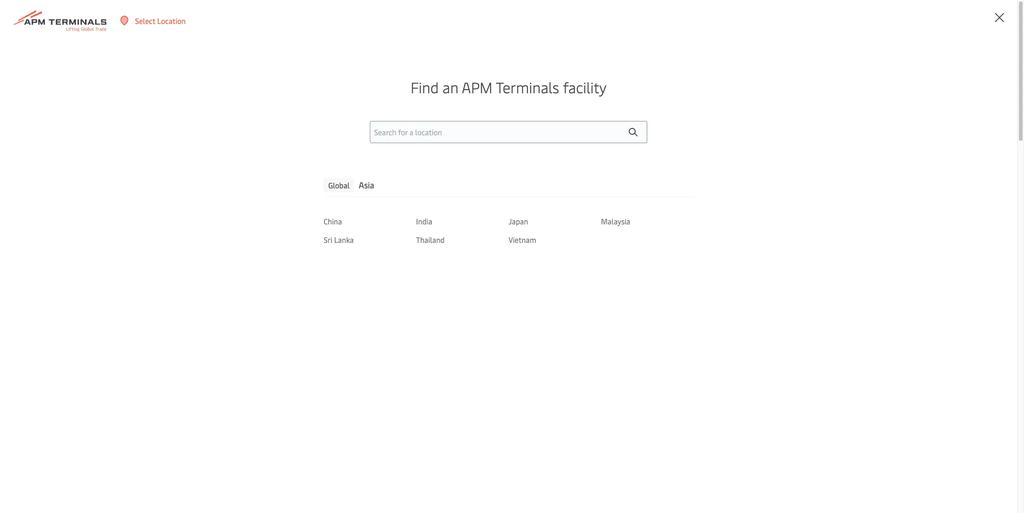 Task type: locate. For each thing, give the bounding box(es) containing it.
will right we
[[348, 239, 359, 249]]

2 horizontal spatial our
[[502, 224, 513, 234]]

apm right an
[[462, 77, 493, 97]]

by
[[474, 209, 482, 220], [306, 239, 314, 249]]

by right the this
[[474, 209, 482, 220]]

responsibility.
[[441, 239, 487, 249]]

2 horizontal spatial of
[[432, 239, 439, 249]]

1 vertical spatial will
[[348, 239, 359, 249]]

of down around
[[432, 239, 439, 249]]

0 vertical spatial apm
[[462, 77, 493, 97]]

terminals inside apm terminals is on a pathway to be the world's best terminal company. we will achieve this by constantly lifting the standard of our customers' experience at each of our 64 key locations around the globe. on our decarbonisation journey towards net zero  by 2040, we will also lift the standard of responsibility.
[[183, 209, 215, 220]]

terminals
[[496, 77, 559, 97], [183, 209, 215, 220]]

india
[[416, 216, 432, 226]]

key
[[387, 224, 398, 234]]

64
[[376, 224, 385, 234]]

the right be
[[288, 209, 299, 220]]

an
[[443, 77, 459, 97]]

1 horizontal spatial of
[[354, 224, 362, 234]]

location
[[157, 15, 186, 26]]

on
[[224, 209, 232, 220]]

sri lanka
[[324, 235, 354, 245]]

0 horizontal spatial our
[[240, 224, 251, 234]]

1 vertical spatial terminals
[[183, 209, 215, 220]]

0 vertical spatial will
[[420, 209, 432, 220]]

1 horizontal spatial apm
[[462, 77, 493, 97]]

standard down is on the left of page
[[200, 224, 230, 234]]

0 horizontal spatial by
[[306, 239, 314, 249]]

our up sri lanka button
[[363, 224, 374, 234]]

our
[[240, 224, 251, 234], [363, 224, 374, 234], [502, 224, 513, 234]]

thailand
[[416, 235, 445, 245]]

of
[[231, 224, 238, 234], [354, 224, 362, 234], [432, 239, 439, 249]]

lifting
[[166, 155, 242, 192]]

be
[[278, 209, 286, 220]]

apm inside apm terminals is on a pathway to be the world's best terminal company. we will achieve this by constantly lifting the standard of our customers' experience at each of our 64 key locations around the globe. on our decarbonisation journey towards net zero  by 2040, we will also lift the standard of responsibility.
[[166, 209, 181, 220]]

2 our from the left
[[363, 224, 374, 234]]

1 horizontal spatial our
[[363, 224, 374, 234]]

world's
[[301, 209, 326, 220]]

apm
[[462, 77, 493, 97], [166, 209, 181, 220]]

best
[[328, 209, 342, 220]]

will right the we
[[420, 209, 432, 220]]

1 horizontal spatial terminals
[[496, 77, 559, 97]]

1 our from the left
[[240, 224, 251, 234]]

Search for a location search field
[[370, 121, 647, 143]]

0 horizontal spatial apm
[[166, 209, 181, 220]]

by down experience
[[306, 239, 314, 249]]

find
[[411, 77, 439, 97]]

0 horizontal spatial standard
[[200, 224, 230, 234]]

towards
[[247, 239, 274, 249]]

find an apm terminals facility
[[411, 77, 607, 97]]

company.
[[374, 209, 406, 220]]

malaysia button
[[601, 216, 694, 226]]

1 horizontal spatial standard
[[401, 239, 430, 249]]

select location
[[135, 15, 186, 26]]

thailand button
[[416, 235, 509, 245]]

standard
[[200, 224, 230, 234], [401, 239, 430, 249]]

apm up lifting
[[166, 209, 181, 220]]

standard down locations
[[401, 239, 430, 249]]

0 horizontal spatial of
[[231, 224, 238, 234]]

lifting standards
[[166, 155, 366, 192]]

0 vertical spatial terminals
[[496, 77, 559, 97]]

china button
[[324, 216, 416, 226]]

0 horizontal spatial terminals
[[183, 209, 215, 220]]

asia button
[[359, 178, 374, 192]]

of down a
[[231, 224, 238, 234]]

our right on
[[502, 224, 513, 234]]

pathway
[[240, 209, 268, 220]]

our down pathway
[[240, 224, 251, 234]]

1 horizontal spatial by
[[474, 209, 482, 220]]

1 vertical spatial apm
[[166, 209, 181, 220]]

the
[[288, 209, 299, 220], [187, 224, 198, 234], [457, 224, 468, 234], [388, 239, 399, 249]]

on
[[492, 224, 501, 234]]

japan
[[509, 216, 528, 226]]

vietnam
[[509, 235, 536, 245]]

1 vertical spatial by
[[306, 239, 314, 249]]

each
[[337, 224, 353, 234]]

of right each
[[354, 224, 362, 234]]

will
[[420, 209, 432, 220], [348, 239, 359, 249]]

a
[[234, 209, 238, 220]]

sri
[[324, 235, 332, 245]]



Task type: vqa. For each thing, say whether or not it's contained in the screenshot.
Global Menu button on the right of the page
no



Task type: describe. For each thing, give the bounding box(es) containing it.
global
[[328, 180, 350, 190]]

net
[[276, 239, 286, 249]]

constantly
[[484, 209, 519, 220]]

this
[[460, 209, 472, 220]]

sri lanka button
[[324, 235, 416, 245]]

0 horizontal spatial will
[[348, 239, 359, 249]]

to
[[269, 209, 277, 220]]

1 horizontal spatial will
[[420, 209, 432, 220]]

global button
[[324, 178, 354, 192]]

lanka
[[334, 235, 354, 245]]

asia
[[359, 179, 374, 191]]

achieve
[[434, 209, 458, 220]]

we
[[337, 239, 346, 249]]

3 our from the left
[[502, 224, 513, 234]]

the up decarbonisation
[[187, 224, 198, 234]]

the up thailand button
[[457, 224, 468, 234]]

india button
[[416, 216, 509, 226]]

apm terminals is on a pathway to be the world's best terminal company. we will achieve this by constantly lifting the standard of our customers' experience at each of our 64 key locations around the globe. on our decarbonisation journey towards net zero  by 2040, we will also lift the standard of responsibility.
[[166, 209, 519, 249]]

globe.
[[470, 224, 490, 234]]

terminal
[[344, 209, 373, 220]]

facility
[[563, 77, 607, 97]]

decarbonisation
[[166, 239, 219, 249]]

journey
[[221, 239, 245, 249]]

1 vertical spatial standard
[[401, 239, 430, 249]]

is
[[217, 209, 222, 220]]

2040,
[[316, 239, 335, 249]]

the right lift
[[388, 239, 399, 249]]

china
[[324, 216, 342, 226]]

around
[[432, 224, 455, 234]]

locations
[[400, 224, 430, 234]]

0 vertical spatial by
[[474, 209, 482, 220]]

select
[[135, 15, 155, 26]]

customers'
[[253, 224, 289, 234]]

0 vertical spatial standard
[[200, 224, 230, 234]]

we
[[408, 209, 419, 220]]

vietnam button
[[509, 235, 601, 245]]

at
[[329, 224, 335, 234]]

also
[[361, 239, 375, 249]]

experience
[[291, 224, 327, 234]]

standards
[[249, 155, 366, 192]]

lifting
[[166, 224, 185, 234]]

lift
[[377, 239, 386, 249]]

japan button
[[509, 216, 601, 226]]

malaysia
[[601, 216, 630, 226]]



